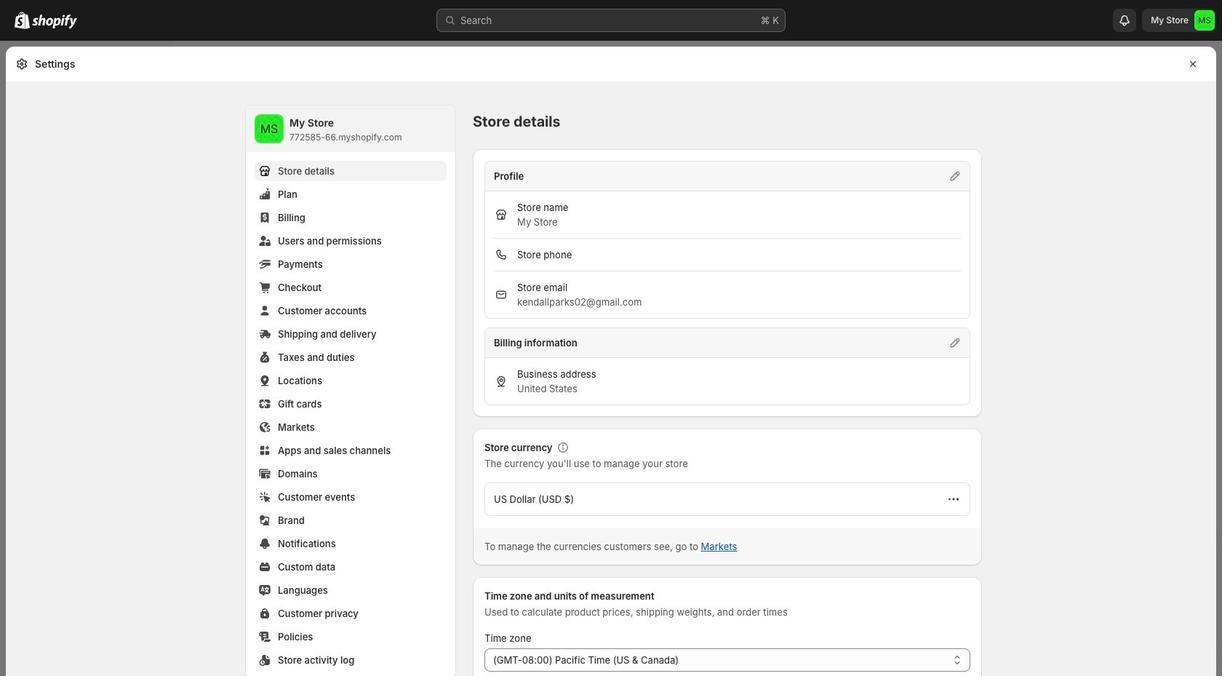 Task type: vqa. For each thing, say whether or not it's contained in the screenshot.
Notes
no



Task type: locate. For each thing, give the bounding box(es) containing it.
shopify image
[[32, 15, 77, 29]]

my store image
[[1195, 10, 1215, 31]]



Task type: describe. For each thing, give the bounding box(es) containing it.
my store image
[[255, 114, 284, 143]]

shopify image
[[15, 12, 30, 29]]

shop settings menu element
[[246, 106, 456, 676]]

settings dialog
[[6, 47, 1217, 676]]



